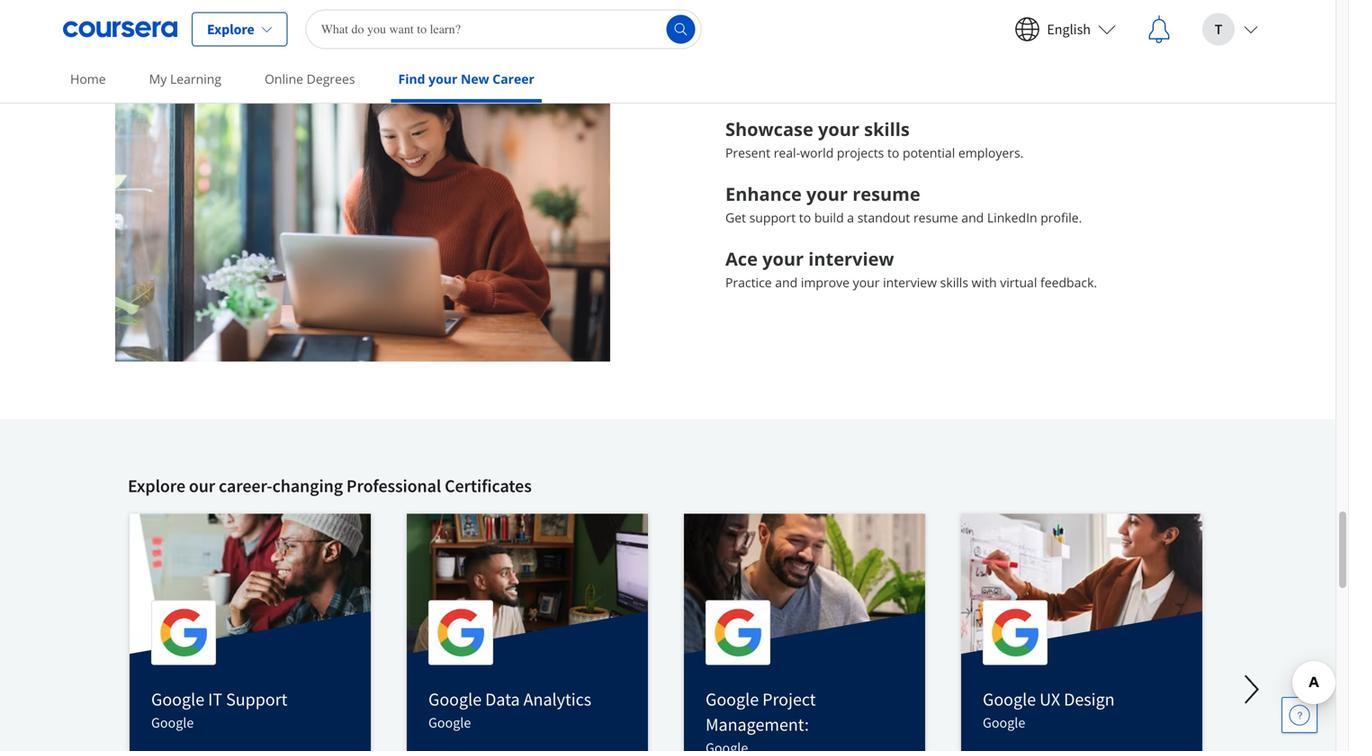 Task type: vqa. For each thing, say whether or not it's contained in the screenshot.
Online Degrees
yes



Task type: locate. For each thing, give the bounding box(es) containing it.
1 vertical spatial support
[[750, 209, 796, 226]]

support
[[226, 688, 288, 710]]

explore
[[207, 20, 255, 38], [128, 475, 186, 497]]

your right find
[[429, 70, 458, 87]]

2 vertical spatial to
[[800, 209, 812, 226]]

2 horizontal spatial to
[[1005, 0, 1027, 4]]

to
[[1005, 0, 1027, 4], [888, 144, 900, 161], [800, 209, 812, 226]]

design
[[1065, 688, 1115, 710]]

0 vertical spatial to
[[1005, 0, 1027, 4]]

google project management: link
[[684, 514, 926, 751], [706, 688, 816, 736]]

google ux design google
[[983, 688, 1115, 732]]

career
[[493, 70, 535, 87]]

1 vertical spatial get
[[726, 209, 747, 226]]

certificates
[[445, 475, 532, 497]]

google up management:
[[706, 688, 759, 710]]

degrees
[[307, 70, 355, 87]]

resume right standout
[[914, 209, 959, 226]]

1 horizontal spatial to
[[888, 144, 900, 161]]

google data analytics google
[[429, 688, 592, 732]]

your up build
[[807, 181, 848, 206]]

to right projects
[[888, 144, 900, 161]]

your right ace
[[763, 246, 804, 271]]

skills up projects
[[865, 117, 910, 141]]

to inside the get resources and support to guide  you through the job search process.
[[1005, 0, 1027, 4]]

google left ux
[[983, 688, 1037, 710]]

google down google it support link
[[151, 714, 194, 732]]

google
[[151, 688, 205, 710], [429, 688, 482, 710], [706, 688, 759, 710], [983, 688, 1037, 710], [151, 714, 194, 732], [429, 714, 471, 732], [983, 714, 1026, 732]]

professional
[[347, 475, 441, 497]]

analytics
[[524, 688, 592, 710]]

your inside showcase your skills present real-world projects to potential employers.
[[819, 117, 860, 141]]

ace your interview practice and improve your interview skills with virtual feedback.
[[726, 246, 1098, 291]]

support down enhance
[[750, 209, 796, 226]]

0 horizontal spatial to
[[800, 209, 812, 226]]

standout
[[858, 209, 911, 226]]

to left build
[[800, 209, 812, 226]]

resume up standout
[[853, 181, 921, 206]]

the
[[815, 5, 849, 37]]

skills
[[865, 117, 910, 141], [941, 274, 969, 291]]

get
[[726, 0, 762, 4], [726, 209, 747, 226]]

0 vertical spatial resume
[[853, 181, 921, 206]]

1 vertical spatial resume
[[914, 209, 959, 226]]

our
[[189, 475, 215, 497]]

your
[[429, 70, 458, 87], [819, 117, 860, 141], [807, 181, 848, 206], [763, 246, 804, 271], [853, 274, 880, 291]]

1 horizontal spatial skills
[[941, 274, 969, 291]]

interview up improve
[[809, 246, 895, 271]]

english
[[1048, 20, 1091, 38]]

your for new
[[429, 70, 458, 87]]

feedback.
[[1041, 274, 1098, 291]]

ace
[[726, 246, 758, 271]]

get down enhance
[[726, 209, 747, 226]]

explore inside the career academy - gateway certificates carousel "element"
[[128, 475, 186, 497]]

None search field
[[306, 9, 702, 49]]

0 horizontal spatial skills
[[865, 117, 910, 141]]

support up search
[[918, 0, 1000, 4]]

google ux design link
[[983, 688, 1115, 710]]

1 vertical spatial skills
[[941, 274, 969, 291]]

0 vertical spatial explore
[[207, 20, 255, 38]]

and
[[873, 0, 913, 4], [962, 209, 985, 226], [776, 274, 798, 291]]

employers.
[[959, 144, 1024, 161]]

0 horizontal spatial explore
[[128, 475, 186, 497]]

0 vertical spatial interview
[[809, 246, 895, 271]]

skills left with
[[941, 274, 969, 291]]

support inside the get resources and support to guide  you through the job search process.
[[918, 0, 1000, 4]]

coursera image
[[63, 15, 177, 44]]

with
[[972, 274, 997, 291]]

explore for explore our career-changing professional certificates
[[128, 475, 186, 497]]

interview
[[809, 246, 895, 271], [884, 274, 938, 291]]

your for skills
[[819, 117, 860, 141]]

explore our career-changing professional certificates
[[128, 475, 532, 497]]

to up process.
[[1005, 0, 1027, 4]]

present
[[726, 144, 771, 161]]

0 vertical spatial support
[[918, 0, 1000, 4]]

0 vertical spatial get
[[726, 0, 762, 4]]

1 horizontal spatial support
[[918, 0, 1000, 4]]

english button
[[1001, 0, 1131, 58]]

and inside the get resources and support to guide  you through the job search process.
[[873, 0, 913, 4]]

get inside enhance your resume get support to build a standout resume and linkedin profile.
[[726, 209, 747, 226]]

home
[[70, 70, 106, 87]]

virtual
[[1001, 274, 1038, 291]]

skills inside ace your interview practice and improve your interview skills with virtual feedback.
[[941, 274, 969, 291]]

explore left our at the left of page
[[128, 475, 186, 497]]

and left linkedin
[[962, 209, 985, 226]]

2 vertical spatial and
[[776, 274, 798, 291]]

enhance
[[726, 181, 802, 206]]

support inside enhance your resume get support to build a standout resume and linkedin profile.
[[750, 209, 796, 226]]

2 horizontal spatial and
[[962, 209, 985, 226]]

1 vertical spatial and
[[962, 209, 985, 226]]

management:
[[706, 713, 809, 736]]

t
[[1215, 20, 1223, 38]]

practice
[[726, 274, 772, 291]]

0 vertical spatial and
[[873, 0, 913, 4]]

explore up learning in the left top of the page
[[207, 20, 255, 38]]

1 get from the top
[[726, 0, 762, 4]]

0 vertical spatial skills
[[865, 117, 910, 141]]

your up projects
[[819, 117, 860, 141]]

0 horizontal spatial support
[[750, 209, 796, 226]]

explore inside 'popup button'
[[207, 20, 255, 38]]

profile.
[[1041, 209, 1083, 226]]

1 vertical spatial explore
[[128, 475, 186, 497]]

1 vertical spatial to
[[888, 144, 900, 161]]

next slide image
[[1231, 668, 1274, 711]]

and up job
[[873, 0, 913, 4]]

potential
[[903, 144, 956, 161]]

0 horizontal spatial and
[[776, 274, 798, 291]]

and right practice
[[776, 274, 798, 291]]

support
[[918, 0, 1000, 4], [750, 209, 796, 226]]

your inside enhance your resume get support to build a standout resume and linkedin profile.
[[807, 181, 848, 206]]

2 get from the top
[[726, 209, 747, 226]]

1 horizontal spatial explore
[[207, 20, 255, 38]]

resume
[[853, 181, 921, 206], [914, 209, 959, 226]]

get up through
[[726, 0, 762, 4]]

1 horizontal spatial and
[[873, 0, 913, 4]]

interview down standout
[[884, 274, 938, 291]]

explore for explore
[[207, 20, 255, 38]]



Task type: describe. For each thing, give the bounding box(es) containing it.
ux
[[1040, 688, 1061, 710]]

find your new career
[[399, 70, 535, 87]]

learning
[[170, 70, 222, 87]]

get inside the get resources and support to guide  you through the job search process.
[[726, 0, 762, 4]]

improve
[[801, 274, 850, 291]]

your for resume
[[807, 181, 848, 206]]

1 vertical spatial interview
[[884, 274, 938, 291]]

online degrees
[[265, 70, 355, 87]]

help center image
[[1290, 704, 1311, 726]]

linkedin
[[988, 209, 1038, 226]]

google down google data analytics link
[[429, 714, 471, 732]]

my learning link
[[142, 59, 229, 99]]

find
[[399, 70, 426, 87]]

job
[[854, 5, 888, 37]]

showcase your skills present real-world projects to potential employers.
[[726, 117, 1024, 161]]

through
[[726, 5, 810, 37]]

career-
[[219, 475, 273, 497]]

explore button
[[192, 12, 288, 46]]

projects
[[837, 144, 885, 161]]

get resources and support to guide  you through the job search process.
[[726, 0, 1139, 37]]

changing
[[273, 475, 343, 497]]

you
[[1100, 0, 1139, 4]]

enhance your resume get support to build a standout resume and linkedin profile.
[[726, 181, 1083, 226]]

google left data
[[429, 688, 482, 710]]

google inside google project management:
[[706, 688, 759, 710]]

and inside ace your interview practice and improve your interview skills with virtual feedback.
[[776, 274, 798, 291]]

google it support google
[[151, 688, 288, 732]]

t button
[[1189, 0, 1273, 58]]

online degrees link
[[258, 59, 362, 99]]

my learning
[[149, 70, 222, 87]]

google down "google ux design" link
[[983, 714, 1026, 732]]

skills inside showcase your skills present real-world projects to potential employers.
[[865, 117, 910, 141]]

to inside showcase your skills present real-world projects to potential employers.
[[888, 144, 900, 161]]

google project management:
[[706, 688, 816, 736]]

a
[[848, 209, 855, 226]]

your for interview
[[763, 246, 804, 271]]

google left 'it'
[[151, 688, 205, 710]]

my
[[149, 70, 167, 87]]

process.
[[966, 5, 1053, 37]]

world
[[801, 144, 834, 161]]

build
[[815, 209, 844, 226]]

home link
[[63, 59, 113, 99]]

new
[[461, 70, 490, 87]]

to inside enhance your resume get support to build a standout resume and linkedin profile.
[[800, 209, 812, 226]]

your right improve
[[853, 274, 880, 291]]

resources
[[767, 0, 868, 4]]

showcase
[[726, 117, 814, 141]]

google it support link
[[151, 688, 288, 710]]

search
[[893, 5, 961, 37]]

find your new career link
[[391, 59, 542, 103]]

google data analytics link
[[429, 688, 592, 710]]

online
[[265, 70, 304, 87]]

career academy - gateway certificates carousel element
[[119, 419, 1350, 751]]

and inside enhance your resume get support to build a standout resume and linkedin profile.
[[962, 209, 985, 226]]

real-
[[774, 144, 801, 161]]

it
[[208, 688, 223, 710]]

What do you want to learn? text field
[[306, 9, 702, 49]]

project
[[763, 688, 816, 710]]

data
[[486, 688, 520, 710]]



